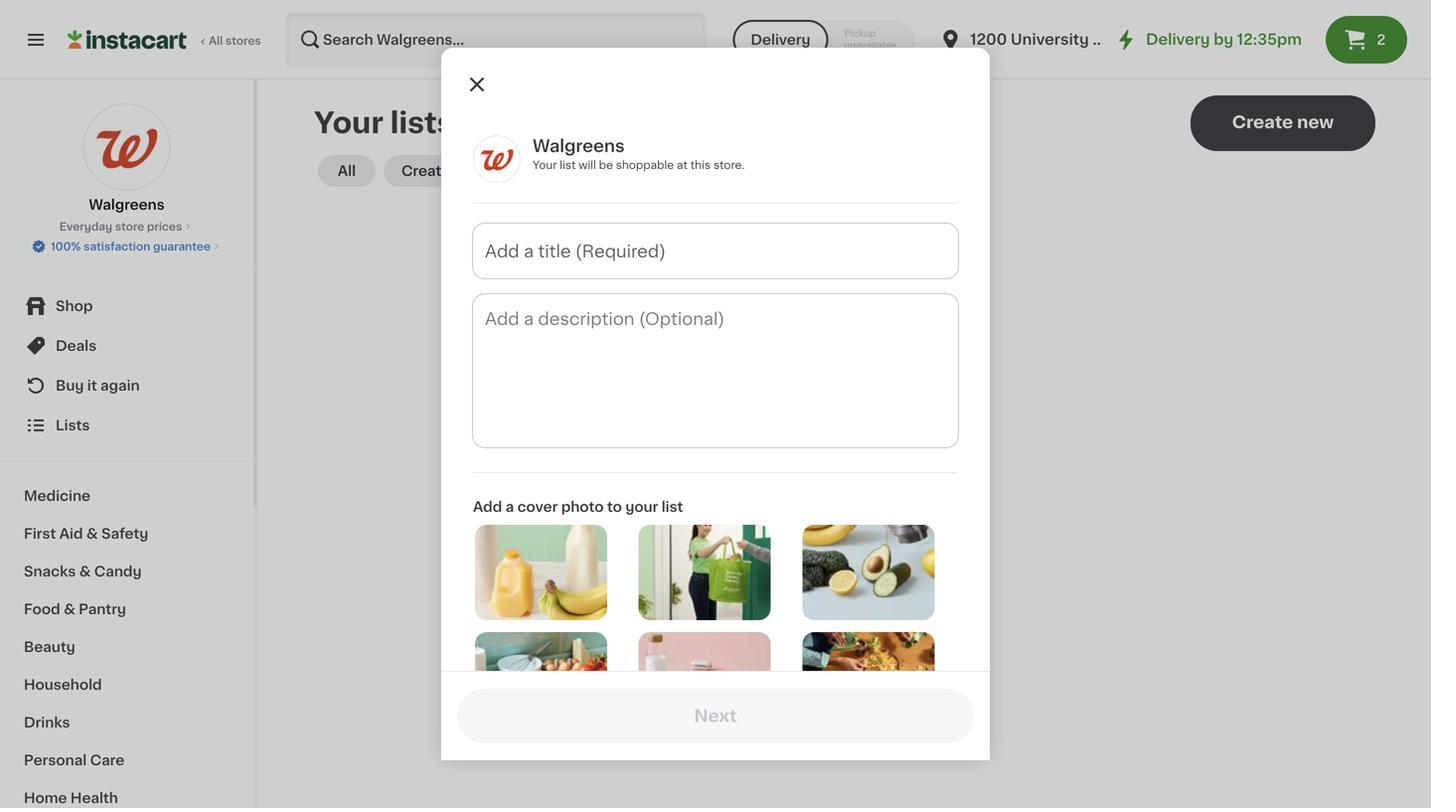 Task type: describe. For each thing, give the bounding box(es) containing it.
everyday store prices link
[[59, 219, 194, 235]]

delivery by 12:35pm
[[1146, 32, 1302, 47]]

cover
[[518, 500, 558, 514]]

snacks & candy link
[[12, 553, 242, 591]]

list inside walgreens your list will be shoppable at this store.
[[560, 160, 576, 170]]

& for candy
[[79, 565, 91, 579]]

0 horizontal spatial walgreens logo image
[[83, 103, 170, 191]]

all for all
[[338, 164, 356, 178]]

prices
[[147, 221, 182, 232]]

service type group
[[733, 20, 915, 60]]

& for pantry
[[64, 602, 75, 616]]

none text field inside the list_add_items dialog
[[473, 294, 958, 447]]

1200 university ave button
[[939, 12, 1122, 68]]

food & pantry link
[[12, 591, 242, 628]]

me
[[485, 164, 508, 178]]

stores
[[226, 35, 261, 46]]

add
[[473, 500, 502, 514]]

by for created
[[463, 164, 482, 178]]

1200
[[971, 32, 1007, 47]]

medicine link
[[12, 477, 242, 515]]

everyday
[[59, 221, 112, 232]]

delivery by 12:35pm link
[[1115, 28, 1302, 52]]

walgreens for walgreens your list will be shoppable at this store.
[[533, 138, 625, 155]]

create
[[1232, 114, 1294, 131]]

a
[[506, 500, 514, 514]]

buy it again
[[56, 379, 140, 393]]

delivery button
[[733, 20, 829, 60]]

1200 university ave
[[971, 32, 1122, 47]]

walgreens link
[[83, 103, 170, 215]]

university
[[1011, 32, 1089, 47]]

a bunch of kale, a sliced lemon, a half of an avocado, a cucumber, a bunch of bananas, and a blender. image
[[803, 525, 935, 620]]

12:35pm
[[1237, 32, 1302, 47]]

list_add_items dialog
[[441, 48, 990, 808]]

snacks
[[24, 565, 76, 579]]

create
[[790, 434, 835, 448]]

lists for lists you create will be saved here.
[[724, 434, 757, 448]]

drinks
[[24, 716, 70, 730]]

Add a title (Required) text field
[[473, 224, 958, 278]]

2
[[1377, 33, 1386, 47]]

this
[[691, 160, 711, 170]]

will for walgreens
[[579, 160, 596, 170]]

lists for lists
[[56, 419, 90, 432]]

0 vertical spatial &
[[86, 527, 98, 541]]

created
[[402, 164, 460, 178]]

a table with people sitting around it with nachos and cheese, guacamole, and mixed chips. image
[[803, 632, 935, 728]]

100%
[[51, 241, 81, 252]]

snacks & candy
[[24, 565, 142, 579]]

a small bottle of milk, a bowl and a whisk, a carton of 6 eggs, a bunch of tomatoes on the vine, sliced cheese, a head of lettuce, and a loaf of bread. image
[[475, 632, 607, 728]]

walgreens your list will be shoppable at this store.
[[533, 138, 745, 170]]

deals
[[56, 339, 97, 353]]

instacart logo image
[[68, 28, 187, 52]]

add a cover photo to your list
[[473, 500, 683, 514]]

personal care link
[[12, 742, 242, 779]]

delivery for delivery
[[751, 33, 811, 47]]

store
[[115, 221, 144, 232]]

all for all stores
[[209, 35, 223, 46]]

at
[[677, 160, 688, 170]]

first aid & safety
[[24, 527, 148, 541]]

it
[[87, 379, 97, 393]]

here.
[[931, 434, 966, 448]]

again
[[100, 379, 140, 393]]

saved
[[886, 434, 928, 448]]

will for lists
[[839, 434, 861, 448]]

candy
[[94, 565, 142, 579]]

safety
[[101, 527, 148, 541]]

drinks link
[[12, 704, 242, 742]]

you
[[760, 434, 787, 448]]

shoppable
[[616, 160, 674, 170]]

guarantee
[[153, 241, 211, 252]]

buy
[[56, 379, 84, 393]]



Task type: vqa. For each thing, say whether or not it's contained in the screenshot.
left required
no



Task type: locate. For each thing, give the bounding box(es) containing it.
buy it again link
[[12, 366, 242, 406]]

1 vertical spatial all
[[338, 164, 356, 178]]

lists
[[390, 109, 454, 137]]

& right food
[[64, 602, 75, 616]]

by for delivery
[[1214, 32, 1234, 47]]

everyday store prices
[[59, 221, 182, 232]]

1 vertical spatial be
[[865, 434, 883, 448]]

0 horizontal spatial all
[[209, 35, 223, 46]]

be for walgreens
[[599, 160, 613, 170]]

1 vertical spatial your
[[533, 160, 557, 170]]

100% satisfaction guarantee
[[51, 241, 211, 252]]

all
[[209, 35, 223, 46], [338, 164, 356, 178]]

by left 12:35pm
[[1214, 32, 1234, 47]]

walgreens logo image inside the list_add_items dialog
[[473, 135, 521, 183]]

1 vertical spatial lists
[[724, 434, 757, 448]]

delivery
[[1146, 32, 1210, 47], [751, 33, 811, 47]]

1 vertical spatial will
[[839, 434, 861, 448]]

will inside walgreens your list will be shoppable at this store.
[[579, 160, 596, 170]]

all stores
[[209, 35, 261, 46]]

0 horizontal spatial your
[[314, 109, 384, 137]]

care
[[90, 754, 124, 767]]

personal
[[24, 754, 87, 767]]

0 vertical spatial all
[[209, 35, 223, 46]]

new
[[1297, 114, 1334, 131]]

store.
[[714, 160, 745, 170]]

food & pantry
[[24, 602, 126, 616]]

1 vertical spatial walgreens
[[89, 198, 165, 212]]

by inside button
[[463, 164, 482, 178]]

1 horizontal spatial all
[[338, 164, 356, 178]]

be inside walgreens your list will be shoppable at this store.
[[599, 160, 613, 170]]

0 vertical spatial your
[[314, 109, 384, 137]]

0 vertical spatial by
[[1214, 32, 1234, 47]]

photo
[[561, 500, 604, 514]]

0 horizontal spatial be
[[599, 160, 613, 170]]

home
[[24, 791, 67, 805]]

household
[[24, 678, 102, 692]]

be
[[599, 160, 613, 170], [865, 434, 883, 448]]

household link
[[12, 666, 242, 704]]

your
[[626, 500, 658, 514]]

medicine
[[24, 489, 90, 503]]

1 vertical spatial by
[[463, 164, 482, 178]]

be for lists
[[865, 434, 883, 448]]

walgreens
[[533, 138, 625, 155], [89, 198, 165, 212]]

your inside walgreens your list will be shoppable at this store.
[[533, 160, 557, 170]]

walgreens logo image right created
[[473, 135, 521, 183]]

home health link
[[12, 779, 242, 808]]

0 vertical spatial list
[[560, 160, 576, 170]]

1 vertical spatial list
[[662, 500, 683, 514]]

list right me
[[560, 160, 576, 170]]

walgreens up shoppable on the top left of the page
[[533, 138, 625, 155]]

a roll of paper towels, a gallon of orange juice, a small bottle of milk, a bunch of bananas. image
[[475, 525, 607, 620]]

None search field
[[284, 12, 707, 68]]

0 horizontal spatial delivery
[[751, 33, 811, 47]]

your lists
[[314, 109, 454, 137]]

will left shoppable on the top left of the page
[[579, 160, 596, 170]]

walgreens for walgreens
[[89, 198, 165, 212]]

all down your lists
[[338, 164, 356, 178]]

1 horizontal spatial lists
[[724, 434, 757, 448]]

walgreens logo image
[[83, 103, 170, 191], [473, 135, 521, 183]]

first aid & safety link
[[12, 515, 242, 553]]

1 horizontal spatial walgreens
[[533, 138, 625, 155]]

lists down buy
[[56, 419, 90, 432]]

0 horizontal spatial will
[[579, 160, 596, 170]]

1 horizontal spatial list
[[662, 500, 683, 514]]

all inside 'all stores' link
[[209, 35, 223, 46]]

lists link
[[12, 406, 242, 445]]

100% satisfaction guarantee button
[[31, 235, 223, 255]]

all button
[[318, 155, 376, 187]]

create new button
[[1191, 95, 1376, 151]]

1 horizontal spatial your
[[533, 160, 557, 170]]

aid
[[59, 527, 83, 541]]

health
[[70, 791, 118, 805]]

1 vertical spatial &
[[79, 565, 91, 579]]

deals link
[[12, 326, 242, 366]]

walgreens up everyday store prices link
[[89, 198, 165, 212]]

beauty link
[[12, 628, 242, 666]]

your up all button
[[314, 109, 384, 137]]

all left stores on the top of the page
[[209, 35, 223, 46]]

list
[[560, 160, 576, 170], [662, 500, 683, 514]]

& left the candy at the bottom of the page
[[79, 565, 91, 579]]

walgreens logo image up everyday store prices link
[[83, 103, 170, 191]]

delivery for delivery by 12:35pm
[[1146, 32, 1210, 47]]

1 horizontal spatial will
[[839, 434, 861, 448]]

created by me button
[[384, 155, 526, 187]]

to
[[607, 500, 622, 514]]

2 button
[[1326, 16, 1408, 64]]

food
[[24, 602, 60, 616]]

0 vertical spatial lists
[[56, 419, 90, 432]]

your
[[314, 109, 384, 137], [533, 160, 557, 170]]

by
[[1214, 32, 1234, 47], [463, 164, 482, 178]]

home health
[[24, 791, 118, 805]]

ave
[[1093, 32, 1122, 47]]

will
[[579, 160, 596, 170], [839, 434, 861, 448]]

be left saved
[[865, 434, 883, 448]]

0 vertical spatial be
[[599, 160, 613, 170]]

beauty
[[24, 640, 75, 654]]

personal care
[[24, 754, 124, 767]]

your right me
[[533, 160, 557, 170]]

0 vertical spatial will
[[579, 160, 596, 170]]

all inside all button
[[338, 164, 356, 178]]

0 horizontal spatial walgreens
[[89, 198, 165, 212]]

lists you create will be saved here.
[[724, 434, 966, 448]]

will right create
[[839, 434, 861, 448]]

a water bottle, yoga block, stretch band, and ear buds. image
[[639, 632, 771, 728]]

first
[[24, 527, 56, 541]]

1 horizontal spatial by
[[1214, 32, 1234, 47]]

&
[[86, 527, 98, 541], [79, 565, 91, 579], [64, 602, 75, 616]]

0 vertical spatial walgreens
[[533, 138, 625, 155]]

walgreens inside walgreens your list will be shoppable at this store.
[[533, 138, 625, 155]]

delivery inside button
[[751, 33, 811, 47]]

0 horizontal spatial list
[[560, 160, 576, 170]]

0 horizontal spatial lists
[[56, 419, 90, 432]]

lists
[[56, 419, 90, 432], [724, 434, 757, 448]]

2 vertical spatial &
[[64, 602, 75, 616]]

list right your
[[662, 500, 683, 514]]

all stores link
[[68, 12, 262, 68]]

shop link
[[12, 286, 242, 326]]

shop
[[56, 299, 93, 313]]

lists left the you
[[724, 434, 757, 448]]

be left shoppable on the top left of the page
[[599, 160, 613, 170]]

created by me
[[402, 164, 508, 178]]

0 horizontal spatial by
[[463, 164, 482, 178]]

a woman handing over a grocery bag to a customer through their front door. image
[[639, 525, 771, 620]]

by left me
[[463, 164, 482, 178]]

1 horizontal spatial delivery
[[1146, 32, 1210, 47]]

satisfaction
[[84, 241, 150, 252]]

pantry
[[79, 602, 126, 616]]

None text field
[[473, 294, 958, 447]]

& right aid
[[86, 527, 98, 541]]

1 horizontal spatial be
[[865, 434, 883, 448]]

1 horizontal spatial walgreens logo image
[[473, 135, 521, 183]]

& inside 'link'
[[79, 565, 91, 579]]

create new
[[1232, 114, 1334, 131]]



